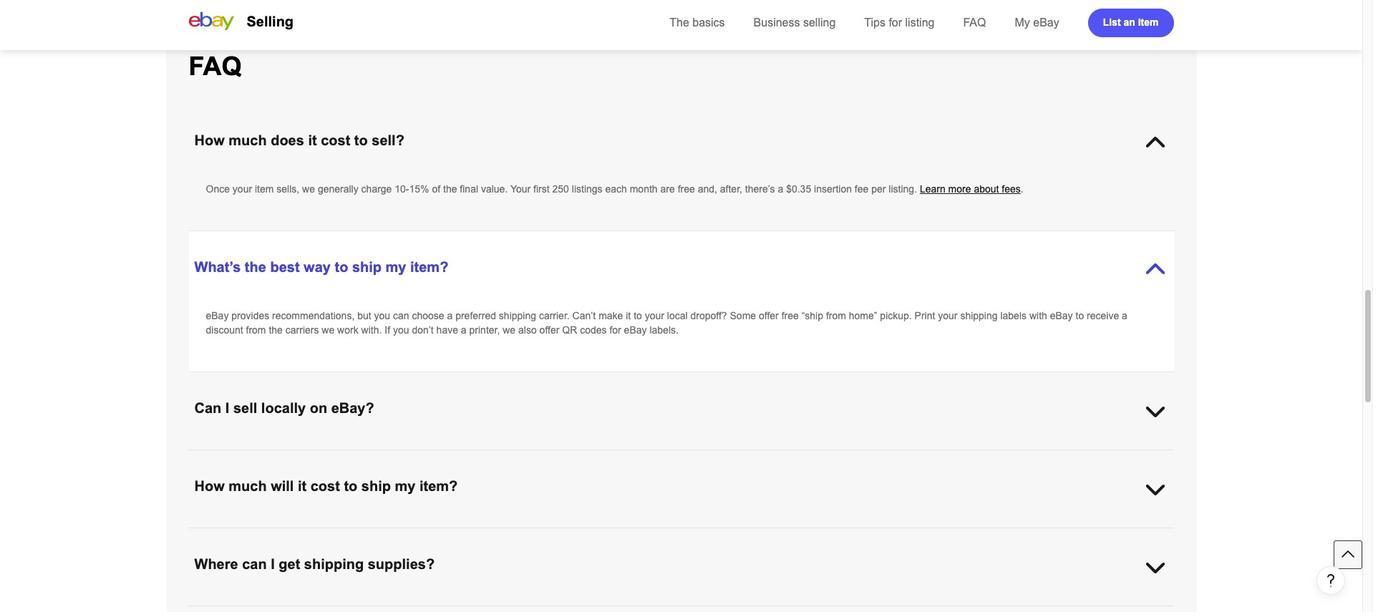 Task type: vqa. For each thing, say whether or not it's contained in the screenshot.
& related to offers
no



Task type: describe. For each thing, give the bounding box(es) containing it.
in
[[506, 451, 514, 462]]

month
[[630, 183, 658, 195]]

6-
[[831, 451, 840, 462]]

item for your
[[255, 183, 274, 195]]

sell
[[233, 400, 257, 416]]

pickup.
[[880, 310, 912, 321]]

to up option
[[344, 478, 357, 494]]

you can choose the shipping option that offers the greatest value and convenience for you. learn more about shipping .
[[206, 529, 733, 541]]

will
[[271, 478, 294, 494]]

app
[[1054, 451, 1070, 462]]

are
[[660, 183, 675, 195]]

does
[[271, 132, 304, 148]]

by
[[442, 451, 453, 462]]

tips for listing
[[864, 16, 935, 29]]

it inside "ebay provides recommendations, but you can choose a preferred shipping carrier. can't make it to your local dropoff? some offer free "ship from home" pickup. print your shipping labels with ebay to receive a discount from the carriers we work with. if you don't have a printer, we also offer qr codes for ebay labels."
[[626, 310, 631, 321]]

can i sell locally on ebay?
[[194, 400, 374, 416]]

1 vertical spatial and
[[496, 529, 513, 541]]

preferred
[[455, 310, 496, 321]]

to right labels
[[1076, 310, 1084, 321]]

0 vertical spatial about
[[974, 183, 999, 195]]

it inside the when creating your listing, you can offer local pickup by selecting it in shipping details. once the buyer pays, they'll receive a qr code and a 6-digit code, which you can scan or enter with the app to confirm the sale.
[[498, 451, 503, 462]]

1 vertical spatial item?
[[420, 478, 458, 494]]

option
[[336, 529, 364, 541]]

code
[[779, 451, 801, 462]]

listing.
[[889, 183, 917, 195]]

code,
[[861, 451, 886, 462]]

with inside the when creating your listing, you can offer local pickup by selecting it in shipping details. once the buyer pays, they'll receive a qr code and a 6-digit code, which you can scan or enter with the app to confirm the sale.
[[1016, 451, 1034, 462]]

what's
[[194, 259, 241, 275]]

value.
[[481, 183, 508, 195]]

labels.
[[650, 324, 679, 336]]

$0.35
[[786, 183, 811, 195]]

2 horizontal spatial offer
[[759, 310, 779, 321]]

listing
[[905, 16, 935, 29]]

you right the which
[[917, 451, 933, 462]]

0 horizontal spatial for
[[575, 529, 586, 541]]

0 horizontal spatial .
[[730, 529, 733, 541]]

final
[[460, 183, 478, 195]]

your
[[510, 183, 531, 195]]

selecting
[[456, 451, 495, 462]]

1 horizontal spatial offer
[[540, 324, 559, 336]]

way
[[304, 259, 331, 275]]

and,
[[698, 183, 717, 195]]

1 vertical spatial faq
[[189, 52, 242, 81]]

0 vertical spatial item?
[[410, 259, 448, 275]]

the right offers
[[414, 529, 428, 541]]

10-
[[395, 183, 409, 195]]

1 vertical spatial i
[[271, 556, 275, 572]]

list an item
[[1103, 16, 1159, 28]]

cost for does
[[321, 132, 350, 148]]

insertion
[[814, 183, 852, 195]]

1 horizontal spatial from
[[826, 310, 846, 321]]

my ebay link
[[1015, 16, 1059, 29]]

can up 'how much will it cost to ship my item?'
[[346, 451, 362, 462]]

ebay right my
[[1033, 16, 1059, 29]]

provides
[[231, 310, 269, 321]]

home"
[[849, 310, 877, 321]]

can right 'you'
[[226, 529, 242, 541]]

but
[[357, 310, 371, 321]]

selling
[[803, 16, 836, 29]]

learn more about fees link
[[920, 183, 1021, 195]]

1 vertical spatial ship
[[361, 478, 391, 494]]

fee
[[855, 183, 869, 195]]

can't
[[572, 310, 596, 321]]

15%
[[409, 183, 429, 195]]

supplies?
[[368, 556, 435, 572]]

of
[[432, 183, 440, 195]]

pays,
[[662, 451, 686, 462]]

2 horizontal spatial for
[[889, 16, 902, 29]]

labels
[[1000, 310, 1027, 321]]

shipping inside the when creating your listing, you can offer local pickup by selecting it in shipping details. once the buyer pays, they'll receive a qr code and a 6-digit code, which you can scan or enter with the app to confirm the sale.
[[516, 451, 554, 462]]

your left sells,
[[233, 183, 252, 195]]

can inside "ebay provides recommendations, but you can choose a preferred shipping carrier. can't make it to your local dropoff? some offer free "ship from home" pickup. print your shipping labels with ebay to receive a discount from the carriers we work with. if you don't have a printer, we also offer qr codes for ebay labels."
[[393, 310, 409, 321]]

the basics link
[[670, 16, 725, 29]]

ebay provides recommendations, but you can choose a preferred shipping carrier. can't make it to your local dropoff? some offer free "ship from home" pickup. print your shipping labels with ebay to receive a discount from the carriers we work with. if you don't have a printer, we also offer qr codes for ebay labels.
[[206, 310, 1127, 336]]

discount
[[206, 324, 243, 336]]

where
[[194, 556, 238, 572]]

convenience
[[516, 529, 572, 541]]

qr inside "ebay provides recommendations, but you can choose a preferred shipping carrier. can't make it to your local dropoff? some offer free "ship from home" pickup. print your shipping labels with ebay to receive a discount from the carriers we work with. if you don't have a printer, we also offer qr codes for ebay labels."
[[562, 324, 577, 336]]

have
[[436, 324, 458, 336]]

the up get at the left bottom of page
[[280, 529, 294, 541]]

help, opens dialogs image
[[1324, 573, 1338, 588]]

0 horizontal spatial we
[[302, 183, 315, 195]]

you
[[206, 529, 223, 541]]

fees
[[1002, 183, 1021, 195]]

0 horizontal spatial choose
[[244, 529, 277, 541]]

can left get at the left bottom of page
[[242, 556, 267, 572]]

codes
[[580, 324, 607, 336]]

can left scan
[[936, 451, 952, 462]]

the inside "ebay provides recommendations, but you can choose a preferred shipping carrier. can't make it to your local dropoff? some offer free "ship from home" pickup. print your shipping labels with ebay to receive a discount from the carriers we work with. if you don't have a printer, we also offer qr codes for ebay labels."
[[269, 324, 283, 336]]

faq link
[[963, 16, 986, 29]]

1 horizontal spatial we
[[322, 324, 335, 336]]

dropoff?
[[691, 310, 727, 321]]

list
[[1103, 16, 1121, 28]]

your up "labels."
[[645, 310, 664, 321]]

1 vertical spatial my
[[395, 478, 416, 494]]

ebay?
[[331, 400, 374, 416]]

the basics
[[670, 16, 725, 29]]

ebay left "labels."
[[624, 324, 647, 336]]

there's
[[745, 183, 775, 195]]

they'll
[[689, 451, 715, 462]]

tips for listing link
[[864, 16, 935, 29]]

to inside the when creating your listing, you can offer local pickup by selecting it in shipping details. once the buyer pays, they'll receive a qr code and a 6-digit code, which you can scan or enter with the app to confirm the sale.
[[1073, 451, 1081, 462]]

you up if
[[374, 310, 390, 321]]

the right of
[[443, 183, 457, 195]]

0 vertical spatial .
[[1021, 183, 1024, 195]]

when
[[206, 451, 232, 462]]

receive inside "ebay provides recommendations, but you can choose a preferred shipping carrier. can't make it to your local dropoff? some offer free "ship from home" pickup. print your shipping labels with ebay to receive a discount from the carriers we work with. if you don't have a printer, we also offer qr codes for ebay labels."
[[1087, 310, 1119, 321]]

generally
[[318, 183, 358, 195]]

also
[[518, 324, 537, 336]]

you right if
[[393, 324, 409, 336]]

0 vertical spatial more
[[948, 183, 971, 195]]

greatest
[[430, 529, 467, 541]]

business selling
[[754, 16, 836, 29]]

for inside "ebay provides recommendations, but you can choose a preferred shipping carrier. can't make it to your local dropoff? some offer free "ship from home" pickup. print your shipping labels with ebay to receive a discount from the carriers we work with. if you don't have a printer, we also offer qr codes for ebay labels."
[[610, 324, 621, 336]]

digit
[[840, 451, 859, 462]]

item for an
[[1138, 16, 1159, 28]]

your inside the when creating your listing, you can offer local pickup by selecting it in shipping details. once the buyer pays, they'll receive a qr code and a 6-digit code, which you can scan or enter with the app to confirm the sale.
[[273, 451, 293, 462]]

"ship
[[802, 310, 823, 321]]

learn more about shipping link
[[611, 529, 730, 541]]

local inside the when creating your listing, you can offer local pickup by selecting it in shipping details. once the buyer pays, they'll receive a qr code and a 6-digit code, which you can scan or enter with the app to confirm the sale.
[[387, 451, 408, 462]]

on
[[310, 400, 327, 416]]



Task type: locate. For each thing, give the bounding box(es) containing it.
0 horizontal spatial and
[[496, 529, 513, 541]]

1 vertical spatial much
[[229, 478, 267, 494]]

0 vertical spatial my
[[386, 259, 406, 275]]

my up if
[[386, 259, 406, 275]]

free for are
[[678, 183, 695, 195]]

the
[[443, 183, 457, 195], [245, 259, 266, 275], [269, 324, 283, 336], [618, 451, 632, 462], [1037, 451, 1051, 462], [1120, 451, 1134, 462], [280, 529, 294, 541], [414, 529, 428, 541]]

local up "labels."
[[667, 310, 688, 321]]

the left best
[[245, 259, 266, 275]]

details.
[[557, 451, 588, 462]]

0 vertical spatial cost
[[321, 132, 350, 148]]

free for offer
[[782, 310, 799, 321]]

how
[[194, 132, 225, 148], [194, 478, 225, 494]]

to right app
[[1073, 451, 1081, 462]]

0 vertical spatial ship
[[352, 259, 382, 275]]

0 vertical spatial offer
[[759, 310, 779, 321]]

your right print
[[938, 310, 958, 321]]

0 vertical spatial for
[[889, 16, 902, 29]]

1 vertical spatial learn
[[611, 529, 637, 541]]

if
[[385, 324, 390, 336]]

qr inside the when creating your listing, you can offer local pickup by selecting it in shipping details. once the buyer pays, they'll receive a qr code and a 6-digit code, which you can scan or enter with the app to confirm the sale.
[[761, 451, 776, 462]]

once inside the when creating your listing, you can offer local pickup by selecting it in shipping details. once the buyer pays, they'll receive a qr code and a 6-digit code, which you can scan or enter with the app to confirm the sale.
[[591, 451, 615, 462]]

and
[[803, 451, 820, 462], [496, 529, 513, 541]]

1 horizontal spatial about
[[974, 183, 999, 195]]

1 horizontal spatial local
[[667, 310, 688, 321]]

2 how from the top
[[194, 478, 225, 494]]

selling
[[247, 14, 294, 29]]

about down the when creating your listing, you can offer local pickup by selecting it in shipping details. once the buyer pays, they'll receive a qr code and a 6-digit code, which you can scan or enter with the app to confirm the sale.
[[665, 529, 690, 541]]

business
[[754, 16, 800, 29]]

you.
[[589, 529, 608, 541]]

the
[[670, 16, 689, 29]]

free right are
[[678, 183, 695, 195]]

item left sells,
[[255, 183, 274, 195]]

sale.
[[206, 465, 227, 477]]

1 horizontal spatial once
[[591, 451, 615, 462]]

0 vertical spatial faq
[[963, 16, 986, 29]]

with right enter at the bottom right
[[1016, 451, 1034, 462]]

best
[[270, 259, 300, 275]]

0 vertical spatial how
[[194, 132, 225, 148]]

once left sells,
[[206, 183, 230, 195]]

and right 'code'
[[803, 451, 820, 462]]

how for how much does it cost to sell?
[[194, 132, 225, 148]]

to right make
[[634, 310, 642, 321]]

offer left pickup
[[365, 451, 384, 462]]

1 vertical spatial qr
[[761, 451, 776, 462]]

0 vertical spatial qr
[[562, 324, 577, 336]]

offers
[[386, 529, 411, 541]]

0 horizontal spatial more
[[639, 529, 662, 541]]

1 much from the top
[[229, 132, 267, 148]]

make
[[599, 310, 623, 321]]

when creating your listing, you can offer local pickup by selecting it in shipping details. once the buyer pays, they'll receive a qr code and a 6-digit code, which you can scan or enter with the app to confirm the sale.
[[206, 451, 1134, 477]]

0 vertical spatial learn
[[920, 183, 946, 195]]

confirm
[[1084, 451, 1117, 462]]

local inside "ebay provides recommendations, but you can choose a preferred shipping carrier. can't make it to your local dropoff? some offer free "ship from home" pickup. print your shipping labels with ebay to receive a discount from the carriers we work with. if you don't have a printer, we also offer qr codes for ebay labels."
[[667, 310, 688, 321]]

and right value
[[496, 529, 513, 541]]

to right way
[[335, 259, 348, 275]]

ebay up the discount
[[206, 310, 229, 321]]

free
[[678, 183, 695, 195], [782, 310, 799, 321]]

your
[[233, 183, 252, 195], [645, 310, 664, 321], [938, 310, 958, 321], [273, 451, 293, 462]]

offer right 'some'
[[759, 310, 779, 321]]

once right details.
[[591, 451, 615, 462]]

.
[[1021, 183, 1024, 195], [730, 529, 733, 541]]

with right labels
[[1029, 310, 1047, 321]]

2 much from the top
[[229, 478, 267, 494]]

1 vertical spatial free
[[782, 310, 799, 321]]

for down make
[[610, 324, 621, 336]]

it right does
[[308, 132, 317, 148]]

enter
[[991, 451, 1013, 462]]

cost right does
[[321, 132, 350, 148]]

0 horizontal spatial faq
[[189, 52, 242, 81]]

charge
[[361, 183, 392, 195]]

about left the fees
[[974, 183, 999, 195]]

learn right the you. at the left of the page
[[611, 529, 637, 541]]

you right listing,
[[327, 451, 343, 462]]

0 vertical spatial receive
[[1087, 310, 1119, 321]]

it right make
[[626, 310, 631, 321]]

more left the fees
[[948, 183, 971, 195]]

1 horizontal spatial for
[[610, 324, 621, 336]]

each
[[605, 183, 627, 195]]

what's the best way to ship my item?
[[194, 259, 448, 275]]

ship up but
[[352, 259, 382, 275]]

i left sell
[[225, 400, 229, 416]]

qr down can't
[[562, 324, 577, 336]]

don't
[[412, 324, 434, 336]]

i left get at the left bottom of page
[[271, 556, 275, 572]]

buyer
[[635, 451, 660, 462]]

0 vertical spatial from
[[826, 310, 846, 321]]

1 vertical spatial once
[[591, 451, 615, 462]]

250
[[552, 183, 569, 195]]

0 horizontal spatial learn
[[611, 529, 637, 541]]

1 vertical spatial offer
[[540, 324, 559, 336]]

0 horizontal spatial i
[[225, 400, 229, 416]]

print
[[915, 310, 935, 321]]

much down creating
[[229, 478, 267, 494]]

1 vertical spatial item
[[255, 183, 274, 195]]

0 horizontal spatial local
[[387, 451, 408, 462]]

1 vertical spatial for
[[610, 324, 621, 336]]

or
[[979, 451, 988, 462]]

more right the you. at the left of the page
[[639, 529, 662, 541]]

listings
[[572, 183, 602, 195]]

0 vertical spatial item
[[1138, 16, 1159, 28]]

qr left 'code'
[[761, 451, 776, 462]]

business selling link
[[754, 16, 836, 29]]

ship
[[352, 259, 382, 275], [361, 478, 391, 494]]

choose
[[412, 310, 444, 321], [244, 529, 277, 541]]

1 vertical spatial how
[[194, 478, 225, 494]]

with inside "ebay provides recommendations, but you can choose a preferred shipping carrier. can't make it to your local dropoff? some offer free "ship from home" pickup. print your shipping labels with ebay to receive a discount from the carriers we work with. if you don't have a printer, we also offer qr codes for ebay labels."
[[1029, 310, 1047, 321]]

1 vertical spatial choose
[[244, 529, 277, 541]]

1 horizontal spatial more
[[948, 183, 971, 195]]

choose right 'you'
[[244, 529, 277, 541]]

for
[[889, 16, 902, 29], [610, 324, 621, 336], [575, 529, 586, 541]]

0 horizontal spatial once
[[206, 183, 230, 195]]

sells,
[[277, 183, 299, 195]]

0 vertical spatial choose
[[412, 310, 444, 321]]

0 vertical spatial with
[[1029, 310, 1047, 321]]

the right confirm
[[1120, 451, 1134, 462]]

the left buyer on the bottom left of the page
[[618, 451, 632, 462]]

much for does
[[229, 132, 267, 148]]

sell?
[[372, 132, 404, 148]]

1 vertical spatial about
[[665, 529, 690, 541]]

for right tips on the top right of the page
[[889, 16, 902, 29]]

listing,
[[296, 451, 324, 462]]

work
[[337, 324, 358, 336]]

we right sells,
[[302, 183, 315, 195]]

1 vertical spatial cost
[[311, 478, 340, 494]]

a
[[778, 183, 783, 195], [447, 310, 453, 321], [1122, 310, 1127, 321], [461, 324, 467, 336], [753, 451, 758, 462], [823, 451, 829, 462]]

cost down listing,
[[311, 478, 340, 494]]

my down pickup
[[395, 478, 416, 494]]

it
[[308, 132, 317, 148], [626, 310, 631, 321], [498, 451, 503, 462], [298, 478, 307, 494]]

offer inside the when creating your listing, you can offer local pickup by selecting it in shipping details. once the buyer pays, they'll receive a qr code and a 6-digit code, which you can scan or enter with the app to confirm the sale.
[[365, 451, 384, 462]]

1 horizontal spatial free
[[782, 310, 799, 321]]

basics
[[692, 16, 725, 29]]

scan
[[955, 451, 976, 462]]

your left listing,
[[273, 451, 293, 462]]

much
[[229, 132, 267, 148], [229, 478, 267, 494]]

0 horizontal spatial qr
[[562, 324, 577, 336]]

to left sell?
[[354, 132, 368, 148]]

2 horizontal spatial we
[[503, 324, 516, 336]]

1 horizontal spatial faq
[[963, 16, 986, 29]]

some
[[730, 310, 756, 321]]

once your item sells, we generally charge 10-15% of the final value. your first 250 listings each month are free and, after, there's a $0.35 insertion fee per listing. learn more about fees .
[[206, 183, 1024, 195]]

0 vertical spatial much
[[229, 132, 267, 148]]

my ebay
[[1015, 16, 1059, 29]]

0 vertical spatial i
[[225, 400, 229, 416]]

1 vertical spatial with
[[1016, 451, 1034, 462]]

much for will
[[229, 478, 267, 494]]

choose up don't on the left bottom of the page
[[412, 310, 444, 321]]

0 horizontal spatial item
[[255, 183, 274, 195]]

how much will it cost to ship my item?
[[194, 478, 458, 494]]

the left app
[[1037, 451, 1051, 462]]

which
[[889, 451, 914, 462]]

1 horizontal spatial learn
[[920, 183, 946, 195]]

1 vertical spatial .
[[730, 529, 733, 541]]

0 vertical spatial local
[[667, 310, 688, 321]]

learn right listing.
[[920, 183, 946, 195]]

local left pickup
[[387, 451, 408, 462]]

0 vertical spatial free
[[678, 183, 695, 195]]

for left the you. at the left of the page
[[575, 529, 586, 541]]

free left '"ship'
[[782, 310, 799, 321]]

0 horizontal spatial about
[[665, 529, 690, 541]]

item
[[1138, 16, 1159, 28], [255, 183, 274, 195]]

from down provides
[[246, 324, 266, 336]]

item right an
[[1138, 16, 1159, 28]]

qr
[[562, 324, 577, 336], [761, 451, 776, 462]]

and inside the when creating your listing, you can offer local pickup by selecting it in shipping details. once the buyer pays, they'll receive a qr code and a 6-digit code, which you can scan or enter with the app to confirm the sale.
[[803, 451, 820, 462]]

the left carriers
[[269, 324, 283, 336]]

ship up that
[[361, 478, 391, 494]]

where can i get shipping supplies?
[[194, 556, 435, 572]]

my
[[386, 259, 406, 275], [395, 478, 416, 494]]

1 vertical spatial more
[[639, 529, 662, 541]]

we left work
[[322, 324, 335, 336]]

1 horizontal spatial .
[[1021, 183, 1024, 195]]

value
[[469, 529, 493, 541]]

from right '"ship'
[[826, 310, 846, 321]]

can
[[194, 400, 221, 416]]

after,
[[720, 183, 742, 195]]

1 horizontal spatial choose
[[412, 310, 444, 321]]

from
[[826, 310, 846, 321], [246, 324, 266, 336]]

my
[[1015, 16, 1030, 29]]

list an item link
[[1088, 9, 1174, 37]]

offer down carrier.
[[540, 324, 559, 336]]

0 horizontal spatial free
[[678, 183, 695, 195]]

0 vertical spatial and
[[803, 451, 820, 462]]

first
[[533, 183, 550, 195]]

1 vertical spatial receive
[[718, 451, 750, 462]]

an
[[1124, 16, 1135, 28]]

0 vertical spatial once
[[206, 183, 230, 195]]

1 horizontal spatial i
[[271, 556, 275, 572]]

it left in at the bottom left
[[498, 451, 503, 462]]

0 horizontal spatial from
[[246, 324, 266, 336]]

get
[[279, 556, 300, 572]]

printer,
[[469, 324, 500, 336]]

1 horizontal spatial and
[[803, 451, 820, 462]]

1 vertical spatial from
[[246, 324, 266, 336]]

item? up don't on the left bottom of the page
[[410, 259, 448, 275]]

0 horizontal spatial offer
[[365, 451, 384, 462]]

item? down by
[[420, 478, 458, 494]]

it right will
[[298, 478, 307, 494]]

cost
[[321, 132, 350, 148], [311, 478, 340, 494]]

free inside "ebay provides recommendations, but you can choose a preferred shipping carrier. can't make it to your local dropoff? some offer free "ship from home" pickup. print your shipping labels with ebay to receive a discount from the carriers we work with. if you don't have a printer, we also offer qr codes for ebay labels."
[[782, 310, 799, 321]]

1 horizontal spatial receive
[[1087, 310, 1119, 321]]

carriers
[[285, 324, 319, 336]]

0 horizontal spatial receive
[[718, 451, 750, 462]]

choose inside "ebay provides recommendations, but you can choose a preferred shipping carrier. can't make it to your local dropoff? some offer free "ship from home" pickup. print your shipping labels with ebay to receive a discount from the carriers we work with. if you don't have a printer, we also offer qr codes for ebay labels."
[[412, 310, 444, 321]]

1 vertical spatial local
[[387, 451, 408, 462]]

1 horizontal spatial qr
[[761, 451, 776, 462]]

receive inside the when creating your listing, you can offer local pickup by selecting it in shipping details. once the buyer pays, they'll receive a qr code and a 6-digit code, which you can scan or enter with the app to confirm the sale.
[[718, 451, 750, 462]]

faq
[[963, 16, 986, 29], [189, 52, 242, 81]]

we
[[302, 183, 315, 195], [322, 324, 335, 336], [503, 324, 516, 336]]

shipping
[[499, 310, 536, 321], [960, 310, 998, 321], [516, 451, 554, 462], [296, 529, 334, 541], [693, 529, 730, 541], [304, 556, 364, 572]]

ebay right labels
[[1050, 310, 1073, 321]]

1 how from the top
[[194, 132, 225, 148]]

can
[[393, 310, 409, 321], [346, 451, 362, 462], [936, 451, 952, 462], [226, 529, 242, 541], [242, 556, 267, 572]]

cost for will
[[311, 478, 340, 494]]

can right but
[[393, 310, 409, 321]]

1 horizontal spatial item
[[1138, 16, 1159, 28]]

locally
[[261, 400, 306, 416]]

we left also
[[503, 324, 516, 336]]

much left does
[[229, 132, 267, 148]]

2 vertical spatial for
[[575, 529, 586, 541]]

2 vertical spatial offer
[[365, 451, 384, 462]]

how for how much will it cost to ship my item?
[[194, 478, 225, 494]]



